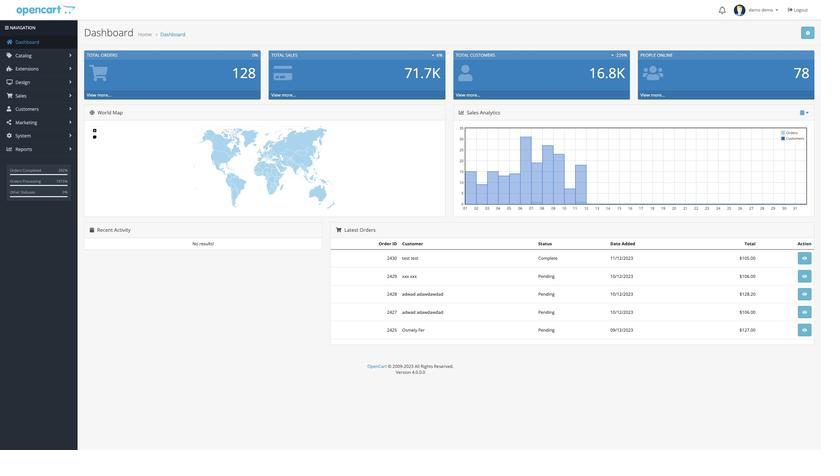 Task type: locate. For each thing, give the bounding box(es) containing it.
−
[[94, 135, 97, 141]]

adwad adawdawdad up fer
[[403, 310, 444, 316]]

$106.00 down $105.00
[[740, 274, 756, 280]]

$127.00
[[740, 328, 756, 334]]

home image
[[7, 39, 13, 45]]

18
[[651, 206, 655, 211]]

total orders
[[87, 52, 118, 58]]

1 horizontal spatial -
[[616, 52, 617, 58]]

test
[[403, 256, 410, 262], [411, 256, 419, 262]]

2 - from the left
[[616, 52, 617, 58]]

adawdawdad
[[417, 292, 444, 298], [417, 310, 444, 316]]

action
[[798, 241, 812, 247]]

globe image
[[90, 110, 95, 115]]

0 vertical spatial adawdawdad
[[417, 292, 444, 298]]

demo demo
[[746, 7, 775, 13]]

chart bar image
[[459, 110, 464, 115]]

developer setting image
[[807, 31, 811, 35]]

4 view image from the top
[[803, 311, 808, 315]]

2 adawdawdad from the top
[[417, 310, 444, 316]]

1 vertical spatial adwad
[[403, 310, 416, 316]]

total for 128
[[87, 52, 100, 58]]

reports
[[14, 146, 32, 153]]

1 view image from the top
[[803, 257, 808, 261]]

more... for 16.8k
[[467, 92, 481, 98]]

6%
[[437, 52, 443, 58]]

dashboard
[[84, 26, 134, 39], [160, 31, 186, 38], [14, 39, 39, 45]]

sign out alt image
[[789, 7, 794, 12]]

5
[[462, 191, 464, 196]]

10 right 09
[[563, 206, 567, 211]]

15
[[460, 169, 464, 174], [618, 206, 622, 211]]

20 up 5
[[460, 159, 464, 163]]

10/12/2023 for 2429
[[611, 274, 634, 280]]

view more... link for 16.8k
[[456, 92, 481, 98]]

pending
[[539, 274, 555, 280], [539, 292, 555, 298], [539, 310, 555, 316], [539, 328, 555, 334]]

1 vertical spatial 10/12/2023
[[611, 292, 634, 298]]

view more... link for 71.7k
[[272, 92, 296, 98]]

adawdawdad up fer
[[417, 310, 444, 316]]

demo demo image
[[735, 5, 746, 16]]

sales analytics
[[466, 109, 501, 116]]

0 horizontal spatial sales
[[14, 93, 26, 99]]

view more... link
[[87, 92, 111, 98], [272, 92, 296, 98], [456, 92, 481, 98], [641, 92, 666, 98]]

1 more... from the left
[[97, 92, 111, 98]]

2 adwad adawdawdad from the top
[[403, 310, 444, 316]]

0 vertical spatial 30
[[460, 137, 464, 142]]

0 vertical spatial 0%
[[252, 52, 258, 58]]

1 vertical spatial 15
[[618, 206, 622, 211]]

opencart © 2009-2023 all rights reserved. version 4.0.0.0
[[368, 364, 454, 376]]

3 pending from the top
[[539, 310, 555, 316]]

4 pending from the top
[[539, 328, 555, 334]]

people
[[641, 52, 657, 58]]

view more... link for 128
[[87, 92, 111, 98]]

07
[[530, 206, 534, 211]]

2 more... from the left
[[282, 92, 296, 98]]

20 right the 19
[[673, 206, 677, 211]]

0% up 128
[[252, 52, 258, 58]]

view image for 2429
[[803, 275, 808, 279]]

$105.00
[[740, 256, 756, 262]]

-
[[436, 52, 437, 58], [616, 52, 617, 58]]

system
[[14, 133, 31, 139]]

1 vertical spatial adwad adawdawdad
[[403, 310, 444, 316]]

more... for 71.7k
[[282, 92, 296, 98]]

10
[[460, 180, 464, 185], [563, 206, 567, 211]]

$106.00 for xxx
[[740, 274, 756, 280]]

1 horizontal spatial 0%
[[252, 52, 258, 58]]

1 pending from the top
[[539, 274, 555, 280]]

view image for 2428
[[803, 293, 808, 297]]

4 view more... link from the left
[[641, 92, 666, 98]]

xxx
[[403, 274, 409, 280], [410, 274, 417, 280]]

0 horizontal spatial demo
[[750, 7, 761, 13]]

35
[[460, 126, 464, 131]]

3 view more... link from the left
[[456, 92, 481, 98]]

dashboard link up catalog link
[[0, 36, 78, 49]]

1 vertical spatial 30
[[783, 206, 787, 211]]

adawdawdad for 2428
[[417, 292, 444, 298]]

dashboard link
[[160, 31, 186, 38], [0, 36, 78, 49]]

4.0.0.0
[[412, 370, 426, 376]]

30 down 35
[[460, 137, 464, 142]]

0 vertical spatial 25
[[460, 148, 464, 153]]

demo left sign out alt image
[[762, 7, 774, 13]]

04
[[497, 206, 501, 211]]

view more... for 71.7k
[[272, 92, 296, 98]]

128
[[232, 63, 256, 82]]

design
[[14, 79, 30, 86]]

opencart image
[[16, 4, 75, 16]]

1 horizontal spatial customers
[[470, 52, 496, 58]]

3 view image from the top
[[803, 293, 808, 297]]

1 horizontal spatial 25
[[728, 206, 732, 211]]

view for 71.7k
[[272, 92, 281, 98]]

reserved.
[[434, 364, 454, 370]]

dashboard link right home link
[[160, 31, 186, 38]]

5 view image from the top
[[803, 329, 808, 333]]

1 view more... link from the left
[[87, 92, 111, 98]]

test right 2430
[[403, 256, 410, 262]]

0 vertical spatial 10/12/2023
[[611, 274, 634, 280]]

adwad adawdawdad down xxx xxx
[[403, 292, 444, 298]]

1 vertical spatial customers
[[14, 106, 39, 112]]

0 vertical spatial adwad
[[403, 292, 416, 298]]

2 view image from the top
[[803, 275, 808, 279]]

system link
[[0, 130, 78, 143]]

view image for 2430
[[803, 257, 808, 261]]

0 horizontal spatial -
[[436, 52, 437, 58]]

2 10/12/2023 from the top
[[611, 292, 634, 298]]

3 view from the left
[[456, 92, 466, 98]]

order
[[379, 241, 392, 247]]

10 up 5
[[460, 180, 464, 185]]

1 vertical spatial 0%
[[63, 190, 68, 195]]

rights
[[421, 364, 433, 370]]

1 adwad from the top
[[403, 292, 416, 298]]

1 - from the left
[[436, 52, 437, 58]]

world
[[98, 109, 111, 116]]

1 vertical spatial adawdawdad
[[417, 310, 444, 316]]

25 right 24
[[728, 206, 732, 211]]

1 adwad adawdawdad from the top
[[403, 292, 444, 298]]

3 view more... from the left
[[456, 92, 481, 98]]

home
[[138, 31, 152, 38]]

added
[[622, 241, 636, 247]]

- up 71.7k
[[436, 52, 437, 58]]

orders for orders
[[787, 130, 798, 135]]

1 horizontal spatial test
[[411, 256, 419, 262]]

1 view more... from the left
[[87, 92, 111, 98]]

2 pending from the top
[[539, 292, 555, 298]]

4 view from the left
[[641, 92, 650, 98]]

caret down image left sign out alt image
[[775, 8, 780, 12]]

0%
[[252, 52, 258, 58], [63, 190, 68, 195]]

more... for 128
[[97, 92, 111, 98]]

0 horizontal spatial 10
[[460, 180, 464, 185]]

2 vertical spatial sales
[[467, 109, 479, 116]]

1 view from the left
[[87, 92, 96, 98]]

adwad right 2428
[[403, 292, 416, 298]]

0 horizontal spatial 15
[[460, 169, 464, 174]]

view
[[87, 92, 96, 98], [272, 92, 281, 98], [456, 92, 466, 98], [641, 92, 650, 98]]

latest orders
[[343, 227, 376, 234]]

30 left 31 at the top right
[[783, 206, 787, 211]]

no results!
[[193, 241, 214, 247]]

15 up 5
[[460, 169, 464, 174]]

0 vertical spatial 10
[[460, 180, 464, 185]]

world map
[[96, 109, 123, 116]]

activity
[[114, 227, 131, 234]]

2425
[[387, 328, 397, 334]]

adawdawdad for 2427
[[417, 310, 444, 316]]

calendar image
[[90, 228, 94, 233]]

2 $106.00 from the top
[[740, 310, 756, 316]]

2023
[[404, 364, 414, 370]]

$106.00 up $127.00
[[740, 310, 756, 316]]

2 view more... link from the left
[[272, 92, 296, 98]]

caret down image
[[775, 8, 780, 12], [432, 53, 435, 57], [612, 53, 614, 57], [806, 110, 810, 115]]

10/12/2023 for 2428
[[611, 292, 634, 298]]

0 horizontal spatial customers
[[14, 106, 39, 112]]

bars image
[[5, 26, 9, 30]]

2427
[[387, 310, 397, 316]]

2 vertical spatial customers
[[787, 136, 805, 141]]

adwad right 2427
[[403, 310, 416, 316]]

2 view more... from the left
[[272, 92, 296, 98]]

adwad adawdawdad
[[403, 292, 444, 298], [403, 310, 444, 316]]

test test
[[403, 256, 419, 262]]

customers link
[[0, 103, 78, 116]]

no
[[193, 241, 198, 247]]

- up 16.8k
[[616, 52, 617, 58]]

cog image
[[7, 133, 13, 139]]

3 more... from the left
[[467, 92, 481, 98]]

marketing link
[[0, 116, 78, 129]]

1 horizontal spatial sales
[[286, 52, 298, 58]]

xxx right 2429
[[403, 274, 409, 280]]

adawdawdad down xxx xxx
[[417, 292, 444, 298]]

25 down 35
[[460, 148, 464, 153]]

test down customer
[[411, 256, 419, 262]]

1 horizontal spatial dashboard link
[[160, 31, 186, 38]]

dashboard up total orders
[[84, 26, 134, 39]]

17
[[640, 206, 644, 211]]

1 horizontal spatial 10
[[563, 206, 567, 211]]

1 horizontal spatial demo
[[762, 7, 774, 13]]

1 horizontal spatial 20
[[673, 206, 677, 211]]

orders for orders completed
[[10, 168, 22, 173]]

demo right demo demo icon
[[750, 7, 761, 13]]

08
[[541, 206, 545, 211]]

dashboard right home link
[[160, 31, 186, 38]]

customers
[[470, 52, 496, 58], [14, 106, 39, 112], [787, 136, 805, 141]]

xxx down test test
[[410, 274, 417, 280]]

orders for orders processing
[[10, 179, 22, 184]]

adwad adawdawdad for 2427
[[403, 310, 444, 316]]

2 vertical spatial 10/12/2023
[[611, 310, 634, 316]]

0% down "1973%" at the top left of the page
[[63, 190, 68, 195]]

1 vertical spatial 20
[[673, 206, 677, 211]]

view more...
[[87, 92, 111, 98], [272, 92, 296, 98], [456, 92, 481, 98], [641, 92, 666, 98]]

more...
[[97, 92, 111, 98], [282, 92, 296, 98], [467, 92, 481, 98], [652, 92, 666, 98]]

navigation
[[9, 25, 36, 31]]

4 view more... from the left
[[641, 92, 666, 98]]

1 $106.00 from the top
[[740, 274, 756, 280]]

2 xxx from the left
[[410, 274, 417, 280]]

total customers
[[456, 52, 496, 58]]

0 horizontal spatial dashboard
[[14, 39, 39, 45]]

- for 16.8k
[[616, 52, 617, 58]]

1 horizontal spatial xxx
[[410, 274, 417, 280]]

0 horizontal spatial test
[[403, 256, 410, 262]]

processing
[[23, 179, 41, 184]]

share alt image
[[7, 120, 13, 125]]

24
[[717, 206, 721, 211]]

pending for 2427
[[539, 310, 555, 316]]

sales for sales analytics
[[467, 109, 479, 116]]

15 left 16
[[618, 206, 622, 211]]

292%
[[58, 168, 68, 173]]

1 horizontal spatial 30
[[783, 206, 787, 211]]

dashboard up catalog
[[14, 39, 39, 45]]

4 more... from the left
[[652, 92, 666, 98]]

bell image
[[719, 6, 726, 14]]

1 10/12/2023 from the top
[[611, 274, 634, 280]]

0 horizontal spatial 20
[[460, 159, 464, 163]]

30
[[460, 137, 464, 142], [783, 206, 787, 211]]

1 vertical spatial sales
[[14, 93, 26, 99]]

total
[[87, 52, 100, 58], [272, 52, 285, 58], [456, 52, 469, 58], [745, 241, 756, 247]]

1 horizontal spatial 15
[[618, 206, 622, 211]]

caret down image left "229%"
[[612, 53, 614, 57]]

16.8k
[[590, 63, 626, 82]]

reports link
[[0, 143, 78, 156]]

2 view from the left
[[272, 92, 281, 98]]

0 horizontal spatial 0%
[[63, 190, 68, 195]]

2 horizontal spatial sales
[[467, 109, 479, 116]]

1 vertical spatial $106.00
[[740, 310, 756, 316]]

0 horizontal spatial xxx
[[403, 274, 409, 280]]

sales
[[286, 52, 298, 58], [14, 93, 26, 99], [467, 109, 479, 116]]

3 10/12/2023 from the top
[[611, 310, 634, 316]]

0 vertical spatial $106.00
[[740, 274, 756, 280]]

view image
[[803, 257, 808, 261], [803, 275, 808, 279], [803, 293, 808, 297], [803, 311, 808, 315], [803, 329, 808, 333]]

0 vertical spatial adwad adawdawdad
[[403, 292, 444, 298]]

0 vertical spatial sales
[[286, 52, 298, 58]]

2 adwad from the top
[[403, 310, 416, 316]]

09/12/2023
[[611, 328, 634, 334]]

1 adawdawdad from the top
[[417, 292, 444, 298]]



Task type: vqa. For each thing, say whether or not it's contained in the screenshot.


Task type: describe. For each thing, give the bounding box(es) containing it.
0 5
[[462, 191, 464, 207]]

shopping cart image
[[336, 228, 342, 233]]

statuses
[[21, 190, 35, 195]]

total sales
[[272, 52, 298, 58]]

recent
[[97, 227, 113, 234]]

other
[[10, 190, 20, 195]]

27
[[750, 206, 754, 211]]

- for 71.7k
[[436, 52, 437, 58]]

1 vertical spatial 10
[[563, 206, 567, 211]]

0 horizontal spatial 30
[[460, 137, 464, 142]]

0% for statuses
[[63, 190, 68, 195]]

03
[[486, 206, 490, 211]]

-229%
[[614, 52, 628, 58]]

view image for 2425
[[803, 329, 808, 333]]

tag image
[[7, 53, 13, 58]]

adwad for 2427
[[403, 310, 416, 316]]

date
[[611, 241, 621, 247]]

31
[[794, 206, 798, 211]]

people online
[[641, 52, 673, 58]]

version
[[396, 370, 411, 376]]

design link
[[0, 76, 78, 89]]

2 demo from the left
[[762, 7, 774, 13]]

caret down image right 'calendar alt' icon
[[806, 110, 810, 115]]

catalog link
[[0, 49, 78, 62]]

view for 16.8k
[[456, 92, 466, 98]]

opencart
[[368, 364, 387, 370]]

2428
[[387, 292, 397, 298]]

26
[[739, 206, 743, 211]]

21
[[684, 206, 688, 211]]

0 vertical spatial 15
[[460, 169, 464, 174]]

pending for 2428
[[539, 292, 555, 298]]

0 horizontal spatial dashboard link
[[0, 36, 78, 49]]

results!
[[200, 241, 214, 247]]

06
[[519, 206, 523, 211]]

online
[[658, 52, 673, 58]]

01
[[464, 206, 468, 211]]

more... for 78
[[652, 92, 666, 98]]

complete
[[539, 256, 558, 262]]

view image for 2427
[[803, 311, 808, 315]]

78
[[794, 63, 810, 82]]

1 vertical spatial 25
[[728, 206, 732, 211]]

view more... for 78
[[641, 92, 666, 98]]

1 horizontal spatial dashboard
[[84, 26, 134, 39]]

11
[[574, 206, 578, 211]]

calendar alt image
[[801, 110, 805, 115]]

orders processing
[[10, 179, 41, 184]]

29
[[772, 206, 776, 211]]

pending for 2429
[[539, 274, 555, 280]]

adwad for 2428
[[403, 292, 416, 298]]

©
[[388, 364, 392, 370]]

2 horizontal spatial dashboard
[[160, 31, 186, 38]]

16
[[629, 206, 633, 211]]

total for 16.8k
[[456, 52, 469, 58]]

$128.20
[[740, 292, 756, 298]]

marketing
[[14, 119, 37, 126]]

2 test from the left
[[411, 256, 419, 262]]

sales for sales
[[14, 93, 26, 99]]

analytics
[[480, 109, 501, 116]]

caret down image left "6%"
[[432, 53, 435, 57]]

0 vertical spatial customers
[[470, 52, 496, 58]]

0 horizontal spatial 25
[[460, 148, 464, 153]]

adwad adawdawdad for 2428
[[403, 292, 444, 298]]

extensions
[[14, 66, 39, 72]]

user image
[[7, 106, 13, 112]]

view more... for 16.8k
[[456, 92, 481, 98]]

latest
[[345, 227, 359, 234]]

2009-
[[393, 364, 404, 370]]

osmely fer
[[403, 328, 425, 334]]

0
[[462, 202, 464, 207]]

opencart link
[[368, 364, 387, 370]]

home link
[[138, 31, 152, 38]]

1973%
[[56, 179, 68, 184]]

19
[[662, 206, 666, 211]]

view more... for 128
[[87, 92, 111, 98]]

xxx xxx
[[403, 274, 417, 280]]

total for 71.7k
[[272, 52, 285, 58]]

chart bar image
[[7, 147, 13, 152]]

1 xxx from the left
[[403, 274, 409, 280]]

view for 78
[[641, 92, 650, 98]]

28
[[761, 206, 765, 211]]

fer
[[419, 328, 425, 334]]

logout link
[[784, 0, 815, 20]]

orders completed
[[10, 168, 41, 173]]

customers inside 'link'
[[14, 106, 39, 112]]

2 horizontal spatial customers
[[787, 136, 805, 141]]

11/12/2023
[[611, 256, 634, 262]]

all
[[415, 364, 420, 370]]

id
[[393, 241, 397, 247]]

12
[[585, 206, 589, 211]]

$106.00 for adawdawdad
[[740, 310, 756, 316]]

catalog
[[14, 52, 32, 59]]

osmely
[[403, 328, 418, 334]]

desktop image
[[7, 80, 13, 85]]

puzzle piece image
[[7, 66, 13, 71]]

-6%
[[435, 52, 443, 58]]

pending for 2425
[[539, 328, 555, 334]]

extensions link
[[0, 63, 78, 76]]

shopping cart image
[[7, 93, 13, 98]]

13
[[596, 206, 600, 211]]

0% for orders
[[252, 52, 258, 58]]

+ −
[[94, 128, 97, 141]]

71.7k
[[405, 63, 441, 82]]

recent activity
[[96, 227, 131, 234]]

09
[[552, 206, 556, 211]]

14
[[607, 206, 611, 211]]

status
[[539, 241, 552, 247]]

02
[[475, 206, 479, 211]]

completed
[[23, 168, 41, 173]]

logout
[[795, 7, 809, 13]]

229%
[[617, 52, 628, 58]]

view for 128
[[87, 92, 96, 98]]

10/12/2023 for 2427
[[611, 310, 634, 316]]

map
[[113, 109, 123, 116]]

2429
[[387, 274, 397, 280]]

0 vertical spatial 20
[[460, 159, 464, 163]]

view more... link for 78
[[641, 92, 666, 98]]

1 demo from the left
[[750, 7, 761, 13]]

2430
[[387, 256, 397, 262]]

demo demo link
[[731, 0, 784, 20]]

1 test from the left
[[403, 256, 410, 262]]

23
[[706, 206, 710, 211]]



